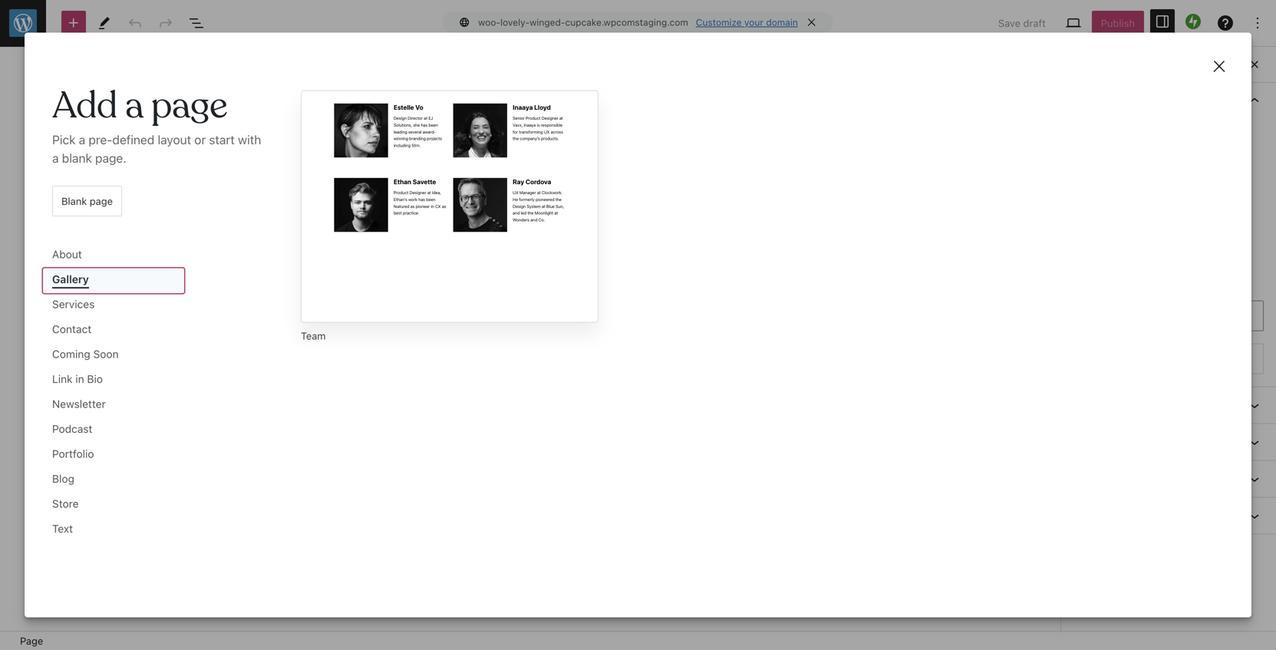 Task type: locate. For each thing, give the bounding box(es) containing it.
about button
[[43, 244, 184, 268]]

team option
[[301, 90, 599, 343]]

pick
[[52, 133, 76, 147]]

add a page pick a pre-defined layout or start with a blank page.
[[52, 82, 261, 166]]

redo image
[[157, 14, 175, 32]]

coming soon button
[[43, 343, 184, 368]]

a right 'pick'
[[79, 133, 85, 147]]

2 vertical spatial a
[[52, 151, 59, 166]]

menu
[[41, 242, 264, 544]]

draft
[[1024, 17, 1046, 29]]

text button
[[43, 518, 184, 543]]

link
[[52, 373, 73, 386]]

page inside button
[[90, 196, 113, 207]]

menu inside add a page document
[[41, 242, 264, 544]]

blank
[[62, 151, 92, 166]]

with
[[238, 133, 261, 147]]

1 vertical spatial page
[[90, 196, 113, 207]]

page up or
[[151, 82, 228, 129]]

layout
[[158, 133, 191, 147]]

winged-
[[530, 17, 565, 28]]

1 vertical spatial a
[[79, 133, 85, 147]]

defined
[[112, 133, 155, 147]]

customize your domain button
[[696, 17, 798, 28]]

lovely-
[[501, 17, 530, 28]]

0 horizontal spatial page
[[90, 196, 113, 207]]

or
[[195, 133, 206, 147]]

blog
[[52, 473, 74, 485]]

blog button
[[43, 468, 184, 493]]

pre-
[[89, 133, 112, 147]]

podcast button
[[43, 418, 184, 443]]

page inside add a page pick a pre-defined layout or start with a blank page.
[[151, 82, 228, 129]]

coming
[[52, 348, 90, 361]]

portfolio button
[[43, 443, 184, 468]]

page tab panel
[[1062, 82, 1277, 535]]

team
[[301, 330, 326, 342]]

a down 'pick'
[[52, 151, 59, 166]]

page
[[151, 82, 228, 129], [90, 196, 113, 207]]

your
[[745, 17, 764, 28]]

gallery
[[52, 273, 89, 286]]

link in bio button
[[43, 368, 184, 393]]

gallery button
[[43, 268, 184, 293]]

services
[[52, 298, 95, 311]]

a
[[125, 82, 143, 129], [79, 133, 85, 147], [52, 151, 59, 166]]

page right blank
[[90, 196, 113, 207]]

woo-
[[478, 17, 501, 28]]

0 horizontal spatial a
[[52, 151, 59, 166]]

cupcake.wpcomstaging.com
[[565, 17, 689, 28]]

in
[[76, 373, 84, 386]]

blank
[[61, 196, 87, 207]]

text
[[52, 523, 73, 535]]

add
[[52, 82, 117, 129]]

menu containing about
[[41, 242, 264, 544]]

a up the defined in the top of the page
[[125, 82, 143, 129]]

1 horizontal spatial page
[[151, 82, 228, 129]]

0 vertical spatial a
[[125, 82, 143, 129]]

bio
[[87, 373, 103, 386]]

0 vertical spatial page
[[151, 82, 228, 129]]

portfolio
[[52, 448, 94, 460]]

blank page button
[[52, 186, 122, 217]]



Task type: describe. For each thing, give the bounding box(es) containing it.
soon
[[93, 348, 119, 361]]

blank page
[[61, 196, 113, 207]]

undo image
[[126, 14, 144, 32]]

save draft button
[[990, 11, 1056, 35]]

Pending review checkbox
[[1074, 254, 1089, 269]]

start
[[209, 133, 235, 147]]

2 horizontal spatial a
[[125, 82, 143, 129]]

store
[[52, 498, 79, 510]]

link in bio
[[52, 373, 103, 386]]

domain
[[767, 17, 798, 28]]

save draft
[[999, 17, 1046, 29]]

add a page document
[[25, 33, 1252, 599]]

newsletter
[[52, 398, 106, 410]]

close image
[[1211, 57, 1229, 76]]

store button
[[43, 493, 184, 518]]

woo-lovely-winged-cupcake.wpcomstaging.com customize your domain
[[478, 17, 798, 28]]

settings image
[[1154, 12, 1172, 31]]

save
[[999, 17, 1021, 29]]

newsletter button
[[43, 393, 184, 418]]

services button
[[43, 293, 184, 318]]

customize
[[696, 17, 742, 28]]

editor content region
[[0, 47, 1061, 631]]

contact button
[[43, 318, 184, 343]]

page.
[[95, 151, 126, 166]]

1 horizontal spatial a
[[79, 133, 85, 147]]

page
[[20, 635, 43, 647]]

close settings image
[[1246, 55, 1265, 74]]

podcast
[[52, 423, 92, 435]]

coming soon
[[52, 348, 119, 361]]

contact
[[52, 323, 92, 336]]

about
[[52, 248, 82, 261]]



Task type: vqa. For each thing, say whether or not it's contained in the screenshot.
with
yes



